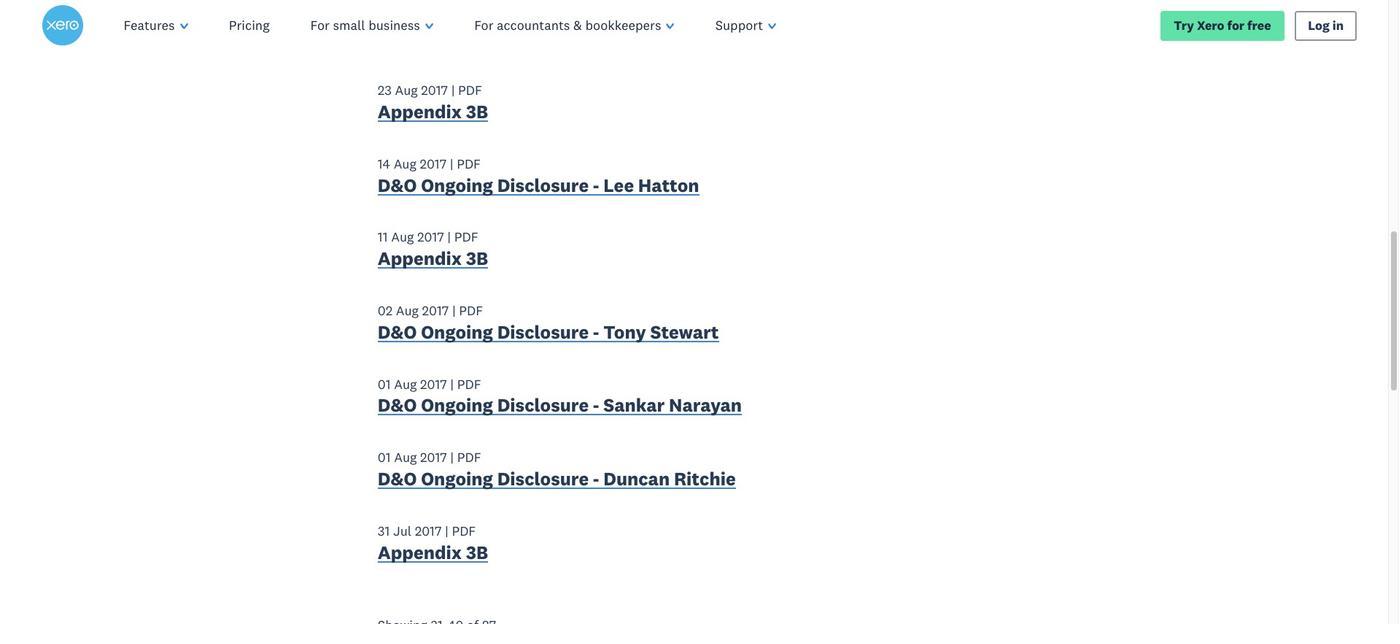Task type: locate. For each thing, give the bounding box(es) containing it.
aug for 01 aug 2017 | pdf d&o ongoing disclosure - sankar narayan
[[394, 376, 417, 392]]

for small business
[[311, 17, 420, 34]]

lee
[[604, 173, 634, 197]]

pdf inside 01 aug 2017 | pdf d&o ongoing disclosure - duncan ritchie
[[457, 449, 481, 466]]

02
[[378, 302, 393, 319]]

narayan
[[669, 394, 742, 417]]

3 appendix from the top
[[378, 541, 462, 564]]

ongoing
[[421, 27, 493, 50], [421, 173, 493, 197], [421, 320, 493, 344], [421, 394, 493, 417], [421, 467, 493, 491]]

pdf inside 14 aug 2017 | pdf d&o ongoing disclosure - lee hatton
[[457, 155, 481, 172]]

3b inside 23 aug 2017 | pdf appendix 3b
[[466, 100, 488, 123]]

- inside 01 aug 2017 | pdf d&o ongoing disclosure - duncan ritchie
[[593, 467, 600, 491]]

business
[[369, 17, 420, 34]]

d&o inside 14 aug 2017 | pdf d&o ongoing disclosure - lee hatton
[[378, 173, 417, 197]]

31
[[378, 523, 390, 539]]

jul
[[393, 523, 412, 539]]

2 disclosure from the top
[[498, 173, 589, 197]]

ritchie
[[674, 467, 736, 491]]

aug for 25 aug 2017
[[395, 8, 418, 25]]

4 ongoing from the top
[[421, 394, 493, 417]]

2 3b from the top
[[466, 247, 488, 270]]

3 appendix 3b link from the top
[[378, 541, 488, 567]]

aug
[[395, 8, 418, 25], [395, 82, 418, 99], [394, 155, 417, 172], [391, 229, 414, 246], [396, 302, 419, 319], [394, 376, 417, 392], [394, 449, 417, 466]]

aug inside 01 aug 2017 | pdf d&o ongoing disclosure - sankar narayan
[[394, 376, 417, 392]]

2 d&o from the top
[[378, 173, 417, 197]]

pdf inside 01 aug 2017 | pdf d&o ongoing disclosure - sankar narayan
[[457, 376, 481, 392]]

2 vertical spatial 3b
[[466, 541, 488, 564]]

0 vertical spatial appendix 3b link
[[378, 100, 488, 127]]

support
[[716, 17, 764, 34]]

d&o ongoing disclosure - susan peterson link
[[378, 27, 739, 53]]

for left accountants
[[475, 17, 494, 34]]

1 ongoing from the top
[[421, 27, 493, 50]]

2 vertical spatial appendix
[[378, 541, 462, 564]]

- inside 02 aug 2017 | pdf d&o ongoing disclosure - tony stewart
[[593, 320, 600, 344]]

1 - from the top
[[593, 27, 600, 50]]

aug inside 14 aug 2017 | pdf d&o ongoing disclosure - lee hatton
[[394, 155, 417, 172]]

d&o inside 01 aug 2017 | pdf d&o ongoing disclosure - duncan ritchie
[[378, 467, 417, 491]]

tony
[[604, 320, 646, 344]]

2017 inside '31 jul 2017 | pdf appendix 3b'
[[415, 523, 442, 539]]

appendix down jul
[[378, 541, 462, 564]]

3b
[[466, 100, 488, 123], [466, 247, 488, 270], [466, 541, 488, 564]]

5 disclosure from the top
[[498, 467, 589, 491]]

&
[[574, 17, 582, 34]]

d&o
[[378, 27, 417, 50], [378, 173, 417, 197], [378, 320, 417, 344], [378, 394, 417, 417], [378, 467, 417, 491]]

- left "tony"
[[593, 320, 600, 344]]

ongoing inside 01 aug 2017 | pdf d&o ongoing disclosure - duncan ritchie
[[421, 467, 493, 491]]

appendix 3b link down 23
[[378, 100, 488, 127]]

2017 inside 14 aug 2017 | pdf d&o ongoing disclosure - lee hatton
[[420, 155, 447, 172]]

log in
[[1309, 17, 1345, 33]]

ongoing inside 02 aug 2017 | pdf d&o ongoing disclosure - tony stewart
[[421, 320, 493, 344]]

d&o for d&o ongoing disclosure - duncan ritchie
[[378, 467, 417, 491]]

2 for from the left
[[475, 17, 494, 34]]

for small business button
[[290, 0, 454, 51]]

1 appendix 3b link from the top
[[378, 100, 488, 127]]

1 vertical spatial 01
[[378, 449, 391, 466]]

for
[[311, 17, 330, 34], [475, 17, 494, 34]]

2017 inside 23 aug 2017 | pdf appendix 3b
[[421, 82, 448, 99]]

pricing link
[[209, 0, 290, 51]]

1 for from the left
[[311, 17, 330, 34]]

-
[[593, 27, 600, 50], [593, 173, 600, 197], [593, 320, 600, 344], [593, 394, 600, 417], [593, 467, 600, 491]]

2017 inside the 11 aug 2017 | pdf appendix 3b
[[418, 229, 444, 246]]

1 vertical spatial appendix
[[378, 247, 462, 270]]

for accountants & bookkeepers button
[[454, 0, 695, 51]]

d&o inside 01 aug 2017 | pdf d&o ongoing disclosure - sankar narayan
[[378, 394, 417, 417]]

duncan
[[604, 467, 670, 491]]

appendix 3b link for 23 aug 2017 | pdf appendix 3b
[[378, 100, 488, 127]]

appendix inside the 11 aug 2017 | pdf appendix 3b
[[378, 247, 462, 270]]

susan
[[604, 27, 657, 50]]

appendix
[[378, 100, 462, 123], [378, 247, 462, 270], [378, 541, 462, 564]]

3 - from the top
[[593, 320, 600, 344]]

2 ongoing from the top
[[421, 173, 493, 197]]

4 d&o from the top
[[378, 394, 417, 417]]

aug inside 23 aug 2017 | pdf appendix 3b
[[395, 82, 418, 99]]

5 - from the top
[[593, 467, 600, 491]]

| inside 01 aug 2017 | pdf d&o ongoing disclosure - duncan ritchie
[[451, 449, 454, 466]]

25 aug 2017
[[378, 8, 448, 25]]

- inside 14 aug 2017 | pdf d&o ongoing disclosure - lee hatton
[[593, 173, 600, 197]]

| for 02 aug 2017 | pdf d&o ongoing disclosure - tony stewart
[[452, 302, 456, 319]]

ongoing inside 14 aug 2017 | pdf d&o ongoing disclosure - lee hatton
[[421, 173, 493, 197]]

2 - from the top
[[593, 173, 600, 197]]

appendix 3b link down jul
[[378, 541, 488, 567]]

3b inside the 11 aug 2017 | pdf appendix 3b
[[466, 247, 488, 270]]

1 vertical spatial 3b
[[466, 247, 488, 270]]

| inside 14 aug 2017 | pdf d&o ongoing disclosure - lee hatton
[[450, 155, 454, 172]]

disclosure inside 02 aug 2017 | pdf d&o ongoing disclosure - tony stewart
[[498, 320, 589, 344]]

pdf inside the 11 aug 2017 | pdf appendix 3b
[[455, 229, 479, 246]]

try xero for free
[[1175, 17, 1272, 33]]

1 disclosure from the top
[[498, 27, 589, 50]]

pdf inside '31 jul 2017 | pdf appendix 3b'
[[452, 523, 476, 539]]

23
[[378, 82, 392, 99]]

3 disclosure from the top
[[498, 320, 589, 344]]

d&o inside 02 aug 2017 | pdf d&o ongoing disclosure - tony stewart
[[378, 320, 417, 344]]

01 for d&o ongoing disclosure - sankar narayan
[[378, 376, 391, 392]]

0 vertical spatial 3b
[[466, 100, 488, 123]]

1 vertical spatial appendix 3b link
[[378, 247, 488, 274]]

pdf inside 02 aug 2017 | pdf d&o ongoing disclosure - tony stewart
[[459, 302, 483, 319]]

3b for 11 aug 2017 | pdf appendix 3b
[[466, 247, 488, 270]]

disclosure inside 14 aug 2017 | pdf d&o ongoing disclosure - lee hatton
[[498, 173, 589, 197]]

appendix down 23
[[378, 100, 462, 123]]

- left lee
[[593, 173, 600, 197]]

0 vertical spatial appendix
[[378, 100, 462, 123]]

pdf
[[459, 8, 483, 25], [458, 82, 482, 99], [457, 155, 481, 172], [455, 229, 479, 246], [459, 302, 483, 319], [457, 376, 481, 392], [457, 449, 481, 466], [452, 523, 476, 539]]

4 - from the top
[[593, 394, 600, 417]]

features button
[[103, 0, 209, 51]]

2 01 from the top
[[378, 449, 391, 466]]

appendix 3b link for 11 aug 2017 | pdf appendix 3b
[[378, 247, 488, 274]]

3 ongoing from the top
[[421, 320, 493, 344]]

appendix down 11
[[378, 247, 462, 270]]

2 appendix from the top
[[378, 247, 462, 270]]

appendix for 23 aug 2017 | pdf appendix 3b
[[378, 100, 462, 123]]

aug inside 01 aug 2017 | pdf d&o ongoing disclosure - duncan ritchie
[[394, 449, 417, 466]]

pdf for 11 aug 2017 | pdf appendix 3b
[[455, 229, 479, 246]]

- left sankar
[[593, 394, 600, 417]]

appendix 3b link down 11
[[378, 247, 488, 274]]

peterson
[[661, 27, 739, 50]]

3 3b from the top
[[466, 541, 488, 564]]

d&o ongoing disclosure - tony stewart link
[[378, 320, 719, 347]]

2017 inside 02 aug 2017 | pdf d&o ongoing disclosure - tony stewart
[[422, 302, 449, 319]]

xero homepage image
[[42, 5, 83, 46]]

2 appendix 3b link from the top
[[378, 247, 488, 274]]

5 ongoing from the top
[[421, 467, 493, 491]]

disclosure inside 01 aug 2017 | pdf d&o ongoing disclosure - duncan ritchie
[[498, 467, 589, 491]]

pdf inside 23 aug 2017 | pdf appendix 3b
[[458, 82, 482, 99]]

aug inside the 11 aug 2017 | pdf appendix 3b
[[391, 229, 414, 246]]

01 inside 01 aug 2017 | pdf d&o ongoing disclosure - duncan ritchie
[[378, 449, 391, 466]]

pdf for 01 aug 2017 | pdf d&o ongoing disclosure - sankar narayan
[[457, 376, 481, 392]]

d&o ongoing disclosure - sankar narayan link
[[378, 394, 742, 421]]

3b inside '31 jul 2017 | pdf appendix 3b'
[[466, 541, 488, 564]]

stewart
[[651, 320, 719, 344]]

ongoing inside 01 aug 2017 | pdf d&o ongoing disclosure - sankar narayan
[[421, 394, 493, 417]]

| inside 23 aug 2017 | pdf appendix 3b
[[452, 82, 455, 99]]

aug inside 02 aug 2017 | pdf d&o ongoing disclosure - tony stewart
[[396, 302, 419, 319]]

| inside 02 aug 2017 | pdf d&o ongoing disclosure - tony stewart
[[452, 302, 456, 319]]

4 disclosure from the top
[[498, 394, 589, 417]]

0 vertical spatial 01
[[378, 376, 391, 392]]

| inside the 11 aug 2017 | pdf appendix 3b
[[448, 229, 451, 246]]

- inside d&o ongoing disclosure - susan peterson link
[[593, 27, 600, 50]]

appendix inside '31 jul 2017 | pdf appendix 3b'
[[378, 541, 462, 564]]

2017 for 31 jul 2017 | pdf appendix 3b
[[415, 523, 442, 539]]

1 horizontal spatial for
[[475, 17, 494, 34]]

2017 inside 01 aug 2017 | pdf d&o ongoing disclosure - duncan ritchie
[[420, 449, 447, 466]]

pdf for 23 aug 2017 | pdf appendix 3b
[[458, 82, 482, 99]]

01
[[378, 376, 391, 392], [378, 449, 391, 466]]

hatton
[[639, 173, 700, 197]]

for inside dropdown button
[[311, 17, 330, 34]]

| inside 01 aug 2017 | pdf d&o ongoing disclosure - sankar narayan
[[451, 376, 454, 392]]

aug for 23 aug 2017 | pdf appendix 3b
[[395, 82, 418, 99]]

- left duncan
[[593, 467, 600, 491]]

bookkeepers
[[586, 17, 662, 34]]

1 3b from the top
[[466, 100, 488, 123]]

14
[[378, 155, 391, 172]]

- right '&'
[[593, 27, 600, 50]]

3b for 23 aug 2017 | pdf appendix 3b
[[466, 100, 488, 123]]

1 appendix from the top
[[378, 100, 462, 123]]

disclosure
[[498, 27, 589, 50], [498, 173, 589, 197], [498, 320, 589, 344], [498, 394, 589, 417], [498, 467, 589, 491]]

|
[[452, 82, 455, 99], [450, 155, 454, 172], [448, 229, 451, 246], [452, 302, 456, 319], [451, 376, 454, 392], [451, 449, 454, 466], [445, 523, 449, 539]]

appendix 3b link for 31 jul 2017 | pdf appendix 3b
[[378, 541, 488, 567]]

disclosure for sankar
[[498, 394, 589, 417]]

01 inside 01 aug 2017 | pdf d&o ongoing disclosure - sankar narayan
[[378, 376, 391, 392]]

2017
[[422, 8, 448, 25], [421, 82, 448, 99], [420, 155, 447, 172], [418, 229, 444, 246], [422, 302, 449, 319], [420, 376, 447, 392], [420, 449, 447, 466], [415, 523, 442, 539]]

appendix 3b link
[[378, 100, 488, 127], [378, 247, 488, 274], [378, 541, 488, 567]]

| inside '31 jul 2017 | pdf appendix 3b'
[[445, 523, 449, 539]]

appendix for 31 jul 2017 | pdf appendix 3b
[[378, 541, 462, 564]]

- inside 01 aug 2017 | pdf d&o ongoing disclosure - sankar narayan
[[593, 394, 600, 417]]

for inside dropdown button
[[475, 17, 494, 34]]

appendix inside 23 aug 2017 | pdf appendix 3b
[[378, 100, 462, 123]]

2 vertical spatial appendix 3b link
[[378, 541, 488, 567]]

5 d&o from the top
[[378, 467, 417, 491]]

3 d&o from the top
[[378, 320, 417, 344]]

0 horizontal spatial for
[[311, 17, 330, 34]]

1 d&o from the top
[[378, 27, 417, 50]]

1 01 from the top
[[378, 376, 391, 392]]

| for 01 aug 2017 | pdf d&o ongoing disclosure - duncan ritchie
[[451, 449, 454, 466]]

- for sankar
[[593, 394, 600, 417]]

2017 for 01 aug 2017 | pdf d&o ongoing disclosure - sankar narayan
[[420, 376, 447, 392]]

for left 'small'
[[311, 17, 330, 34]]

disclosure inside 01 aug 2017 | pdf d&o ongoing disclosure - sankar narayan
[[498, 394, 589, 417]]

2017 inside 01 aug 2017 | pdf d&o ongoing disclosure - sankar narayan
[[420, 376, 447, 392]]



Task type: describe. For each thing, give the bounding box(es) containing it.
2017 for 25 aug 2017
[[422, 8, 448, 25]]

aug for 11 aug 2017 | pdf appendix 3b
[[391, 229, 414, 246]]

for for for small business
[[311, 17, 330, 34]]

d&o ongoing disclosure - susan peterson
[[378, 27, 739, 50]]

31 jul 2017 | pdf appendix 3b
[[378, 523, 488, 564]]

14 aug 2017 | pdf d&o ongoing disclosure - lee hatton
[[378, 155, 700, 197]]

pdf for 31 jul 2017 | pdf appendix 3b
[[452, 523, 476, 539]]

disclosure for duncan
[[498, 467, 589, 491]]

ongoing for d&o ongoing disclosure - duncan ritchie
[[421, 467, 493, 491]]

| for 01 aug 2017 | pdf d&o ongoing disclosure - sankar narayan
[[451, 376, 454, 392]]

2017 for 14 aug 2017 | pdf d&o ongoing disclosure - lee hatton
[[420, 155, 447, 172]]

for for for accountants & bookkeepers
[[475, 17, 494, 34]]

accountants
[[497, 17, 570, 34]]

aug for 14 aug 2017 | pdf d&o ongoing disclosure - lee hatton
[[394, 155, 417, 172]]

disclosure for tony
[[498, 320, 589, 344]]

01 aug 2017 | pdf d&o ongoing disclosure - sankar narayan
[[378, 376, 742, 417]]

d&o ongoing disclosure - duncan ritchie link
[[378, 467, 736, 494]]

ongoing for d&o ongoing disclosure - sankar narayan
[[421, 394, 493, 417]]

23 aug 2017 | pdf appendix 3b
[[378, 82, 488, 123]]

aug for 02 aug 2017 | pdf d&o ongoing disclosure - tony stewart
[[396, 302, 419, 319]]

d&o for d&o ongoing disclosure - sankar narayan
[[378, 394, 417, 417]]

in
[[1333, 17, 1345, 33]]

- for tony
[[593, 320, 600, 344]]

ongoing for d&o ongoing disclosure - lee hatton
[[421, 173, 493, 197]]

appendix for 11 aug 2017 | pdf appendix 3b
[[378, 247, 462, 270]]

log
[[1309, 17, 1330, 33]]

log in link
[[1296, 10, 1358, 41]]

d&o for d&o ongoing disclosure - lee hatton
[[378, 173, 417, 197]]

2017 for 11 aug 2017 | pdf appendix 3b
[[418, 229, 444, 246]]

d&o ongoing disclosure - lee hatton link
[[378, 173, 700, 200]]

| for 14 aug 2017 | pdf d&o ongoing disclosure - lee hatton
[[450, 155, 454, 172]]

features
[[124, 17, 175, 34]]

pricing
[[229, 17, 270, 34]]

for accountants & bookkeepers
[[475, 17, 662, 34]]

d&o for d&o ongoing disclosure - tony stewart
[[378, 320, 417, 344]]

support button
[[695, 0, 797, 51]]

01 aug 2017 | pdf d&o ongoing disclosure - duncan ritchie
[[378, 449, 736, 491]]

| for 23 aug 2017 | pdf appendix 3b
[[452, 82, 455, 99]]

for
[[1228, 17, 1245, 33]]

pdf for 02 aug 2017 | pdf d&o ongoing disclosure - tony stewart
[[459, 302, 483, 319]]

2017 for 01 aug 2017 | pdf d&o ongoing disclosure - duncan ritchie
[[420, 449, 447, 466]]

3b for 31 jul 2017 | pdf appendix 3b
[[466, 541, 488, 564]]

- for lee
[[593, 173, 600, 197]]

2017 for 23 aug 2017 | pdf appendix 3b
[[421, 82, 448, 99]]

2017 for 02 aug 2017 | pdf d&o ongoing disclosure - tony stewart
[[422, 302, 449, 319]]

25
[[378, 8, 392, 25]]

ongoing for d&o ongoing disclosure - tony stewart
[[421, 320, 493, 344]]

xero
[[1198, 17, 1225, 33]]

11
[[378, 229, 388, 246]]

| for 31 jul 2017 | pdf appendix 3b
[[445, 523, 449, 539]]

small
[[333, 17, 365, 34]]

disclosure inside d&o ongoing disclosure - susan peterson link
[[498, 27, 589, 50]]

try xero for free link
[[1161, 10, 1285, 41]]

free
[[1248, 17, 1272, 33]]

02 aug 2017 | pdf d&o ongoing disclosure - tony stewart
[[378, 302, 719, 344]]

sankar
[[604, 394, 665, 417]]

pdf for 14 aug 2017 | pdf d&o ongoing disclosure - lee hatton
[[457, 155, 481, 172]]

try
[[1175, 17, 1195, 33]]

disclosure for lee
[[498, 173, 589, 197]]

01 for d&o ongoing disclosure - duncan ritchie
[[378, 449, 391, 466]]

aug for 01 aug 2017 | pdf d&o ongoing disclosure - duncan ritchie
[[394, 449, 417, 466]]

- for duncan
[[593, 467, 600, 491]]

pdf for 01 aug 2017 | pdf d&o ongoing disclosure - duncan ritchie
[[457, 449, 481, 466]]

| for 11 aug 2017 | pdf appendix 3b
[[448, 229, 451, 246]]

11 aug 2017 | pdf appendix 3b
[[378, 229, 488, 270]]



Task type: vqa. For each thing, say whether or not it's contained in the screenshot.


